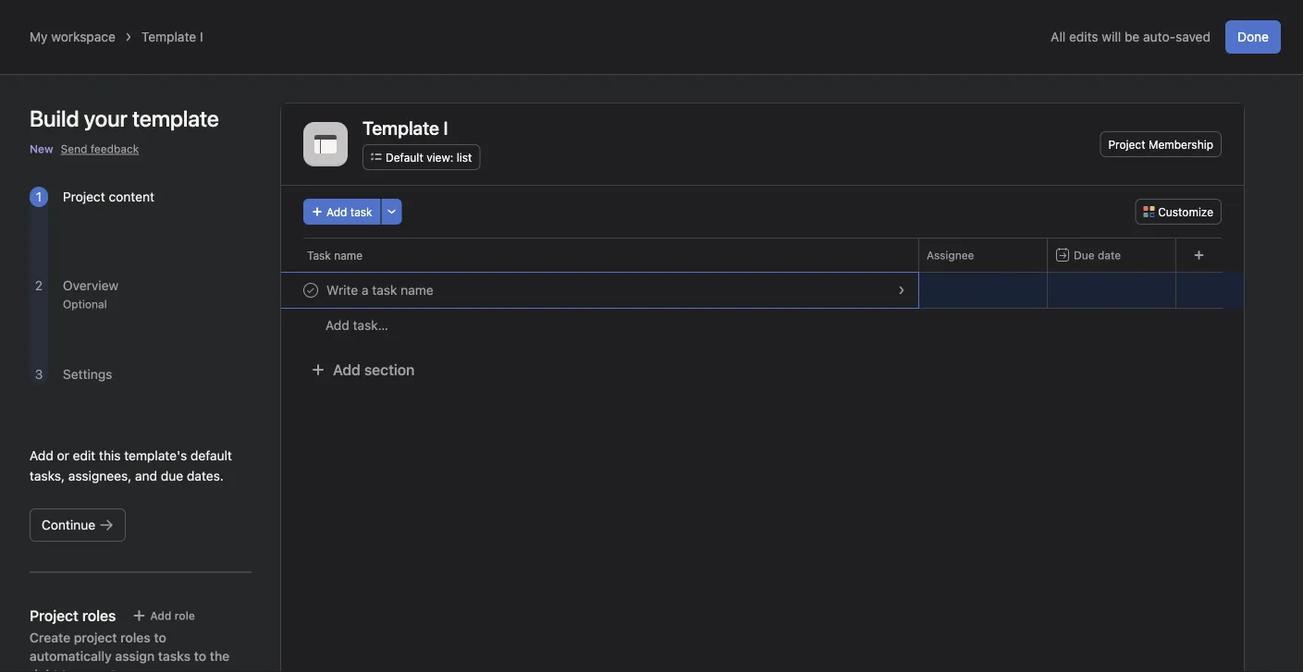Task type: describe. For each thing, give the bounding box(es) containing it.
content
[[109, 189, 154, 204]]

all edits will be auto-saved
[[1051, 29, 1211, 44]]

section
[[364, 361, 415, 379]]

add or edit this template's default tasks, assignees, and due dates.
[[30, 448, 232, 484]]

optional
[[63, 298, 107, 311]]

role
[[175, 610, 195, 623]]

edits
[[1069, 29, 1098, 44]]

customize button
[[1135, 199, 1222, 225]]

name
[[927, 284, 957, 297]]

project
[[74, 630, 117, 646]]

done button
[[1226, 20, 1281, 54]]

assignees,
[[68, 468, 132, 484]]

add role button
[[123, 603, 203, 629]]

template image
[[314, 133, 337, 155]]

new
[[30, 142, 53, 155]]

customize
[[1158, 205, 1214, 218]]

will
[[1102, 29, 1121, 44]]

my workspace
[[30, 29, 116, 44]]

project for project content
[[63, 189, 105, 204]]

add section button
[[303, 353, 422, 387]]

0 vertical spatial to
[[154, 630, 166, 646]]

build your template
[[30, 105, 219, 131]]

i
[[200, 29, 203, 44]]

build
[[30, 105, 79, 131]]

automatically
[[30, 649, 112, 664]]

Write a task name text field
[[323, 281, 439, 300]]

project content
[[63, 189, 154, 204]]

1 2 3
[[35, 189, 43, 382]]

my
[[30, 29, 48, 44]]

add for add or edit this template's default tasks, assignees, and due dates.
[[30, 448, 53, 463]]

auto-
[[1143, 29, 1176, 44]]

add task
[[327, 205, 372, 218]]

or for add
[[57, 448, 69, 463]]

assignee
[[927, 249, 974, 262]]

the
[[210, 649, 230, 664]]

feedback
[[90, 142, 139, 155]]

continue button
[[30, 509, 126, 542]]

default
[[386, 151, 423, 164]]

default view: list
[[386, 151, 472, 164]]

3
[[35, 367, 43, 382]]

task…
[[353, 318, 388, 333]]

add section
[[333, 361, 415, 379]]

project for project membership
[[1108, 138, 1146, 151]]

my workspace link
[[30, 29, 116, 44]]

default view: list button
[[363, 144, 480, 170]]

project membership button
[[1100, 131, 1222, 157]]

this
[[99, 448, 121, 463]]

send
[[61, 142, 87, 155]]

name
[[334, 249, 363, 262]]

2
[[35, 278, 43, 293]]

create project roles to automatically assign tasks to the right teammate
[[30, 630, 230, 672]]

saved
[[1176, 29, 1211, 44]]

list
[[457, 151, 472, 164]]

add role
[[150, 610, 195, 623]]

template i
[[363, 117, 448, 138]]

workspace
[[51, 29, 116, 44]]



Task type: vqa. For each thing, say whether or not it's contained in the screenshot.
the right "to"
yes



Task type: locate. For each thing, give the bounding box(es) containing it.
row
[[281, 238, 1244, 272]]

add task button
[[303, 199, 381, 225]]

1 vertical spatial to
[[194, 649, 206, 664]]

add left role
[[150, 610, 172, 623]]

and
[[135, 468, 157, 484]]

add inside add or edit this template's default tasks, assignees, and due dates.
[[30, 448, 53, 463]]

add inside row
[[326, 318, 349, 333]]

right teammate
[[30, 667, 123, 672]]

or inside add or edit this template's default tasks, assignees, and due dates.
[[57, 448, 69, 463]]

due
[[1074, 249, 1095, 262]]

1 vertical spatial project
[[63, 189, 105, 204]]

membership
[[1149, 138, 1214, 151]]

or for name
[[960, 284, 971, 297]]

add for add role
[[150, 610, 172, 623]]

1 horizontal spatial or
[[960, 284, 971, 297]]

0 horizontal spatial to
[[154, 630, 166, 646]]

your template
[[84, 105, 219, 131]]

assign
[[115, 649, 155, 664]]

add left task…
[[326, 318, 349, 333]]

to down add role "button"
[[154, 630, 166, 646]]

edit
[[73, 448, 95, 463]]

task name
[[307, 249, 363, 262]]

add field image
[[1194, 250, 1205, 261]]

or
[[960, 284, 971, 297], [57, 448, 69, 463]]

1 horizontal spatial project
[[1108, 138, 1146, 151]]

to
[[154, 630, 166, 646], [194, 649, 206, 664]]

template's
[[124, 448, 187, 463]]

date
[[1098, 249, 1121, 262]]

create
[[30, 630, 70, 646]]

default
[[191, 448, 232, 463]]

due
[[161, 468, 183, 484]]

tasks,
[[30, 468, 65, 484]]

send feedback link
[[61, 141, 139, 157]]

add task…
[[326, 318, 388, 333]]

view:
[[427, 151, 454, 164]]

due date
[[1074, 249, 1121, 262]]

continue
[[42, 518, 95, 533]]

to left the
[[194, 649, 206, 664]]

add left section
[[333, 361, 361, 379]]

1 vertical spatial or
[[57, 448, 69, 463]]

overview
[[63, 278, 119, 293]]

add task… row
[[281, 308, 1244, 342]]

add
[[327, 205, 347, 218], [326, 318, 349, 333], [333, 361, 361, 379], [30, 448, 53, 463], [150, 610, 172, 623]]

more actions image
[[386, 206, 397, 217]]

or left email
[[960, 284, 971, 297]]

name or email
[[927, 284, 1002, 297]]

settings button
[[63, 367, 112, 382]]

template i
[[141, 29, 203, 44]]

project roles
[[30, 607, 116, 625]]

all
[[1051, 29, 1066, 44]]

project left membership
[[1108, 138, 1146, 151]]

add for add task…
[[326, 318, 349, 333]]

project content button
[[63, 189, 154, 204]]

project inside button
[[1108, 138, 1146, 151]]

roles
[[120, 630, 151, 646]]

details image
[[896, 285, 907, 296]]

0 vertical spatial project
[[1108, 138, 1146, 151]]

add up tasks,
[[30, 448, 53, 463]]

project
[[1108, 138, 1146, 151], [63, 189, 105, 204]]

project right 1
[[63, 189, 105, 204]]

1
[[36, 189, 42, 204]]

task
[[350, 205, 372, 218]]

row containing task name
[[281, 238, 1244, 272]]

cell
[[281, 272, 919, 309]]

done
[[1238, 29, 1269, 44]]

1 horizontal spatial to
[[194, 649, 206, 664]]

dates.
[[187, 468, 224, 484]]

0 vertical spatial or
[[960, 284, 971, 297]]

tasks
[[158, 649, 191, 664]]

project membership
[[1108, 138, 1214, 151]]

0 horizontal spatial or
[[57, 448, 69, 463]]

overview optional
[[63, 278, 119, 311]]

add for add section
[[333, 361, 361, 379]]

name or email row
[[281, 272, 1244, 309]]

add inside "button"
[[150, 610, 172, 623]]

add left task
[[327, 205, 347, 218]]

overview button
[[63, 278, 119, 293]]

0 horizontal spatial project
[[63, 189, 105, 204]]

task
[[307, 249, 331, 262]]

settings
[[63, 367, 112, 382]]

add for add task
[[327, 205, 347, 218]]

or inside row
[[960, 284, 971, 297]]

be
[[1125, 29, 1140, 44]]

template
[[141, 29, 196, 44]]

or left "edit"
[[57, 448, 69, 463]]

new send feedback
[[30, 142, 139, 155]]

email
[[974, 284, 1002, 297]]



